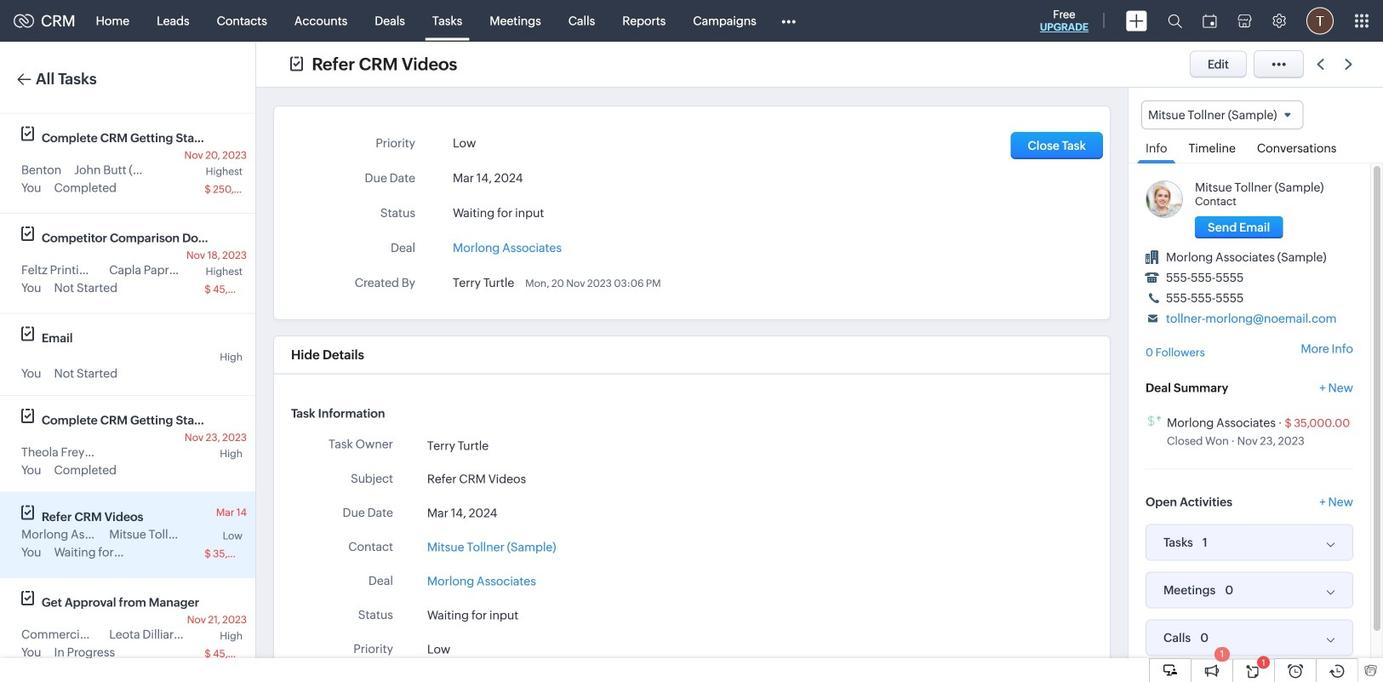 Task type: locate. For each thing, give the bounding box(es) containing it.
None button
[[1196, 216, 1284, 239]]

search image
[[1168, 14, 1183, 28]]

create menu image
[[1127, 11, 1148, 31]]

Other Modules field
[[770, 7, 807, 34]]

create menu element
[[1116, 0, 1158, 41]]

None field
[[1142, 100, 1304, 130]]

next record image
[[1345, 59, 1356, 70]]

search element
[[1158, 0, 1193, 42]]



Task type: vqa. For each thing, say whether or not it's contained in the screenshot.
7th Option from the bottom of the page
no



Task type: describe. For each thing, give the bounding box(es) containing it.
previous record image
[[1317, 59, 1325, 70]]

profile image
[[1307, 7, 1334, 34]]

profile element
[[1297, 0, 1345, 41]]

calendar image
[[1203, 14, 1218, 28]]

logo image
[[14, 14, 34, 28]]



